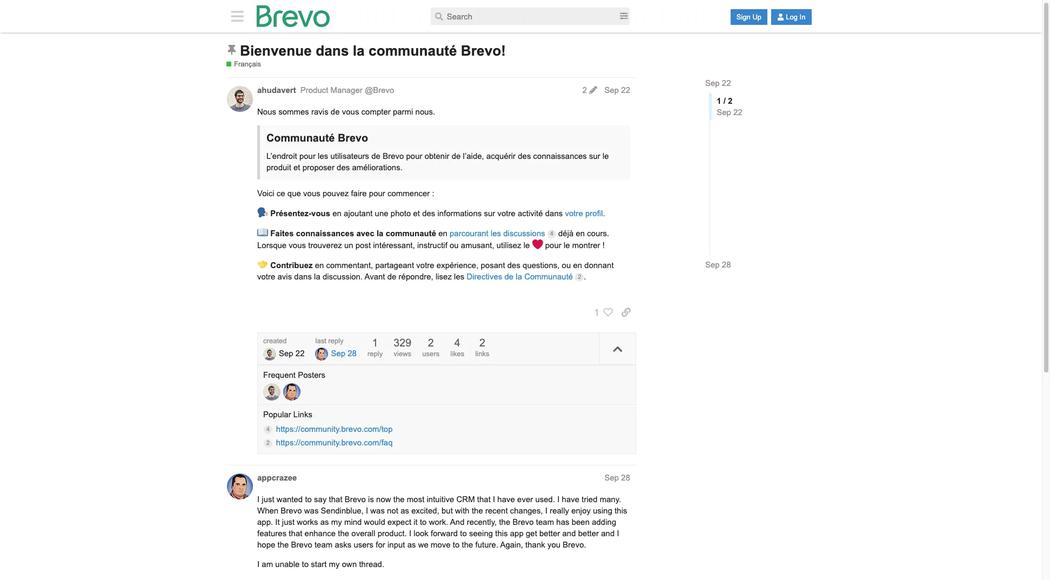 Task type: locate. For each thing, give the bounding box(es) containing it.
alexandre hudavert image down frequent
[[263, 383, 281, 401]]

dans
[[316, 42, 349, 59], [545, 209, 563, 218], [294, 272, 312, 281]]

1 horizontal spatial was
[[371, 506, 385, 515]]

4 inside 4 likes
[[455, 337, 461, 349]]

manager
[[331, 86, 363, 95]]

the up recently,
[[472, 506, 483, 515]]

1 vertical spatial 1
[[595, 307, 600, 318]]

2 vertical spatial les
[[454, 272, 465, 281]]

en down pouvez
[[333, 209, 342, 218]]

reply for 1
[[368, 350, 383, 358]]

asks
[[335, 540, 352, 549]]

1 horizontal spatial 28
[[621, 473, 631, 482]]

up
[[753, 13, 762, 21]]

0 vertical spatial connaissances
[[533, 151, 587, 161]]

1 horizontal spatial ou
[[562, 261, 571, 270]]

de right the "ravis"
[[331, 107, 340, 116]]

1 horizontal spatial 4
[[455, 337, 461, 349]]

en commentant, partageant votre expérience, posant des questions, ou en donnant votre avis dans la discussion. avant de répondre, lisez les
[[257, 261, 614, 281]]

as
[[401, 506, 409, 515], [320, 517, 329, 527], [408, 540, 416, 549]]

mind
[[344, 517, 362, 527]]

users left likes
[[422, 350, 440, 358]]

0 horizontal spatial that
[[289, 529, 302, 538]]

faire
[[351, 189, 367, 198]]

was up works
[[304, 506, 319, 515]]

sep 22
[[706, 79, 732, 88], [605, 86, 631, 95], [279, 349, 305, 358]]

0 vertical spatial 28
[[723, 260, 732, 269]]

the up asks
[[338, 529, 349, 538]]

that up recent
[[477, 495, 491, 504]]

contribuez
[[270, 261, 313, 270]]

1 heading from the top
[[251, 85, 636, 98]]

en down trouverez
[[315, 261, 324, 270]]

1 vertical spatial heading
[[251, 472, 636, 485]]

utilisateurs
[[331, 151, 369, 161]]

0 horizontal spatial et
[[294, 163, 300, 172]]

.
[[603, 209, 605, 218], [584, 272, 586, 281]]

le inside déjà en cours. lorsque vous trouverez un post intéressant, instructif ou amusant, utilisez le
[[524, 241, 530, 250]]

the down features
[[278, 540, 289, 549]]

communauté
[[267, 132, 335, 144], [525, 272, 573, 281]]

1 horizontal spatial sep 22
[[605, 86, 631, 95]]

1 vertical spatial my
[[329, 560, 340, 569]]

directives de la communauté 2 .
[[467, 272, 586, 281]]

0 horizontal spatial 1
[[372, 337, 378, 349]]

la right avec
[[377, 229, 384, 238]]

reply right last
[[328, 337, 344, 345]]

0 vertical spatial sep 28 link
[[706, 259, 732, 271]]

4 up likes
[[455, 337, 461, 349]]

reply left 'views'
[[368, 350, 383, 358]]

team up get
[[536, 517, 554, 527]]

as left we
[[408, 540, 416, 549]]

22 inside heading
[[621, 86, 631, 95]]

heading containing ahudavert
[[251, 85, 636, 98]]

sep 22 link up /
[[706, 79, 732, 88]]

acquérir
[[487, 151, 516, 161]]

1 horizontal spatial just
[[282, 517, 295, 527]]

sep 22 inside heading
[[605, 86, 631, 95]]

un
[[344, 241, 353, 250]]

sep 22 link right "pencil alt" image
[[605, 86, 631, 95]]

and up brevo.
[[563, 529, 576, 538]]

0 horizontal spatial this
[[495, 529, 508, 538]]

appcrazee link
[[257, 472, 297, 483]]

1 vertical spatial sep 28 link
[[605, 473, 631, 482]]

profil
[[586, 209, 603, 218]]

users down overall
[[354, 540, 374, 549]]

2 horizontal spatial sep 28
[[706, 260, 732, 269]]

2
[[583, 86, 587, 95], [728, 96, 733, 105], [578, 274, 582, 280], [428, 337, 434, 349], [480, 337, 486, 349], [266, 440, 270, 446]]

reply for last
[[328, 337, 344, 345]]

the up 'not'
[[394, 495, 405, 504]]

have up 'enjoy'
[[562, 495, 580, 504]]

sep 22 for sep 22 link to the left
[[605, 86, 631, 95]]

now
[[376, 495, 391, 504]]

1 horizontal spatial users
[[422, 350, 440, 358]]

dans up the déjà
[[545, 209, 563, 218]]

1 horizontal spatial this
[[615, 506, 628, 515]]

1 inside 1 reply
[[372, 337, 378, 349]]

users inside i just wanted to say that brevo is now the most intuitive crm that i have ever used. i have tried many. when brevo was sendinblue, i was not as excited, but with the recent changes, i really enjoy using this app. it just works as my mind would expect it to work. and recently, the brevo team has been adding features that enhance the overall product. i look forward to seeing this app get better and better and i hope the brevo team asks users for input as we move to the future. again, thank you brevo.
[[354, 540, 374, 549]]

2 vertical spatial dans
[[294, 272, 312, 281]]

discussions
[[504, 229, 545, 238]]

as up enhance
[[320, 517, 329, 527]]

bienvenue
[[240, 42, 312, 59]]

28
[[723, 260, 732, 269], [348, 349, 357, 358], [621, 473, 631, 482]]

2 and from the left
[[601, 529, 615, 538]]

0 vertical spatial ou
[[450, 241, 459, 250]]

0 horizontal spatial sur
[[484, 209, 495, 218]]

pour le montrer !
[[543, 241, 605, 250]]

input
[[388, 540, 405, 549]]

most
[[407, 495, 425, 504]]

1 vertical spatial this
[[495, 529, 508, 538]]

neil schneider image
[[316, 348, 328, 361], [283, 383, 301, 401]]

votre down :handshake: icon
[[257, 272, 275, 281]]

lorsque
[[257, 241, 287, 250]]

that
[[329, 495, 343, 504], [477, 495, 491, 504], [289, 529, 302, 538]]

0 vertical spatial this
[[615, 506, 628, 515]]

1 was from the left
[[304, 506, 319, 515]]

1 vertical spatial sur
[[484, 209, 495, 218]]

:
[[432, 189, 435, 198]]

discussion.
[[323, 272, 363, 281]]

1 inside the 1 / 2 sep 22
[[717, 96, 721, 105]]

2 vertical spatial sep 28
[[605, 473, 631, 482]]

2 vertical spatial 4
[[266, 426, 270, 433]]

0 horizontal spatial team
[[315, 540, 333, 549]]

to right it
[[420, 517, 427, 527]]

votre
[[498, 209, 516, 218], [565, 209, 583, 218], [417, 261, 435, 270], [257, 272, 275, 281]]

sep inside the 1 / 2 sep 22
[[717, 108, 731, 117]]

was
[[304, 506, 319, 515], [371, 506, 385, 515]]

0 horizontal spatial les
[[318, 151, 328, 161]]

this
[[615, 506, 628, 515], [495, 529, 508, 538]]

to
[[305, 495, 312, 504], [420, 517, 427, 527], [460, 529, 467, 538], [453, 540, 460, 549], [302, 560, 309, 569]]

that down works
[[289, 529, 302, 538]]

0 horizontal spatial just
[[262, 495, 275, 504]]

2 horizontal spatial that
[[477, 495, 491, 504]]

1 vertical spatial communauté
[[386, 229, 436, 238]]

that up sendinblue,
[[329, 495, 343, 504]]

et inside l'endroit pour les utilisateurs de brevo pour obtenir de l'aide, acquérir des connaissances sur le produit et proposer des améliorations.
[[294, 163, 300, 172]]

2 left "pencil alt" image
[[583, 86, 587, 95]]

0 horizontal spatial dans
[[294, 272, 312, 281]]

les up utilisez
[[491, 229, 501, 238]]

team down enhance
[[315, 540, 333, 549]]

0 vertical spatial communauté
[[267, 132, 335, 144]]

ou inside déjà en cours. lorsque vous trouverez un post intéressant, instructif ou amusant, utilisez le
[[450, 241, 459, 250]]

une
[[375, 209, 389, 218]]

bienvenue dans la communauté brevo!
[[240, 42, 506, 59]]

my down sendinblue,
[[331, 517, 342, 527]]

popular
[[263, 410, 291, 419]]

just
[[262, 495, 275, 504], [282, 517, 295, 527]]

les inside "en commentant, partageant votre expérience, posant des questions, ou en donnant votre avis dans la discussion. avant de répondre, lisez les"
[[454, 272, 465, 281]]

2 heading from the top
[[251, 472, 636, 485]]

dans inside "en commentant, partageant votre expérience, posant des questions, ou en donnant votre avis dans la discussion. avant de répondre, lisez les"
[[294, 272, 312, 281]]

1 horizontal spatial dans
[[316, 42, 349, 59]]

1 left /
[[717, 96, 721, 105]]

1 horizontal spatial communauté
[[525, 272, 573, 281]]

et
[[294, 163, 300, 172], [413, 209, 420, 218]]

0 vertical spatial reply
[[328, 337, 344, 345]]

et right photo on the top
[[413, 209, 420, 218]]

ahudavert link
[[257, 85, 296, 96]]

des up the directives de la communauté 2 . at the top
[[508, 261, 521, 270]]

2 vertical spatial 1
[[372, 337, 378, 349]]

sep 22 right "pencil alt" image
[[605, 86, 631, 95]]

1 vertical spatial ou
[[562, 261, 571, 270]]

sign up button
[[731, 9, 768, 25]]

0 vertical spatial sur
[[589, 151, 601, 161]]

les up proposer
[[318, 151, 328, 161]]

0 vertical spatial .
[[603, 209, 605, 218]]

pour
[[300, 151, 316, 161], [406, 151, 423, 161], [369, 189, 385, 198], [545, 241, 562, 250]]

:speaking_head: image
[[257, 207, 268, 218]]

this topic is pinned for you; it will display at the top of its category image
[[227, 45, 237, 55]]

1 inside button
[[595, 307, 600, 318]]

1 vertical spatial .
[[584, 272, 586, 281]]

just up when
[[262, 495, 275, 504]]

alexandre hudavert image down "created"
[[263, 348, 276, 361]]

sep 28
[[706, 260, 732, 269], [331, 349, 357, 358], [605, 473, 631, 482]]

1 alexandre hudavert image from the top
[[263, 348, 276, 361]]

informations
[[438, 209, 482, 218]]

heading containing appcrazee
[[251, 472, 636, 485]]

1 vertical spatial users
[[354, 540, 374, 549]]

0 horizontal spatial better
[[540, 529, 560, 538]]

product.
[[378, 529, 407, 538]]

0 horizontal spatial sep 28
[[331, 349, 357, 358]]

dans down contribuez
[[294, 272, 312, 281]]

i up recent
[[493, 495, 495, 504]]

ou
[[450, 241, 459, 250], [562, 261, 571, 270]]

4 down "popular"
[[266, 426, 270, 433]]

to down and
[[460, 529, 467, 538]]

0 vertical spatial heading
[[251, 85, 636, 98]]

2 left 4 likes
[[428, 337, 434, 349]]

communauté up l'endroit
[[267, 132, 335, 144]]

sign up
[[737, 13, 762, 21]]

0 horizontal spatial 4
[[266, 426, 270, 433]]

https://community.brevo.com/top link
[[276, 425, 393, 434]]

brevo left is
[[345, 495, 366, 504]]

vous inside déjà en cours. lorsque vous trouverez un post intéressant, instructif ou amusant, utilisez le
[[289, 241, 306, 250]]

my left own
[[329, 560, 340, 569]]

am
[[262, 560, 273, 569]]

ou down parcourant
[[450, 241, 459, 250]]

en up instructif
[[439, 229, 448, 238]]

https://community.brevo.com/top
[[276, 425, 393, 434]]

4 left the déjà
[[550, 230, 554, 237]]

2 up links
[[480, 337, 486, 349]]

1 horizontal spatial 1
[[595, 307, 600, 318]]

dans up 'ahudavert product manager @brevo'
[[316, 42, 349, 59]]

intuitive
[[427, 495, 454, 504]]

2 horizontal spatial sep 22
[[706, 79, 732, 88]]

. down donnant
[[584, 272, 586, 281]]

. up cours.
[[603, 209, 605, 218]]

la down utilisez
[[516, 272, 522, 281]]

des down utilisateurs
[[337, 163, 350, 172]]

2 horizontal spatial dans
[[545, 209, 563, 218]]

0 vertical spatial 4
[[550, 230, 554, 237]]

1 horizontal spatial connaissances
[[533, 151, 587, 161]]

0 horizontal spatial connaissances
[[296, 229, 354, 238]]

de down partageant
[[388, 272, 397, 281]]

was up would
[[371, 506, 385, 515]]

0 horizontal spatial 28
[[348, 349, 357, 358]]

heading
[[251, 85, 636, 98], [251, 472, 636, 485]]

tried
[[582, 495, 598, 504]]

with
[[455, 506, 470, 515]]

ou inside "en commentant, partageant votre expérience, posant des questions, ou en donnant votre avis dans la discussion. avant de répondre, lisez les"
[[562, 261, 571, 270]]

pour up proposer
[[300, 151, 316, 161]]

0 horizontal spatial and
[[563, 529, 576, 538]]

:handshake: image
[[257, 259, 268, 270]]

the down seeing
[[462, 540, 473, 549]]

pencil alt image
[[589, 86, 597, 94]]

!
[[603, 241, 605, 250]]

1 horizontal spatial les
[[454, 272, 465, 281]]

/
[[724, 96, 726, 105]]

cours.
[[587, 229, 610, 238]]

2 inside the 2 links
[[480, 337, 486, 349]]

i down many. in the right of the page
[[617, 529, 619, 538]]

heading up nous. on the left of the page
[[251, 85, 636, 98]]

alexandre hudavert image
[[263, 348, 276, 361], [263, 383, 281, 401]]

0 vertical spatial alexandre hudavert image
[[263, 348, 276, 361]]

2 down 'pour le montrer !'
[[578, 274, 582, 280]]

0 vertical spatial dans
[[316, 42, 349, 59]]

https://community.brevo.com/faq
[[276, 438, 393, 447]]

et right produit on the left
[[294, 163, 300, 172]]

brevo down enhance
[[291, 540, 312, 549]]

1 horizontal spatial better
[[578, 529, 599, 538]]

communauté up intéressant,
[[386, 229, 436, 238]]

work.
[[429, 517, 449, 527]]

1 for 1
[[372, 337, 378, 349]]

0 vertical spatial just
[[262, 495, 275, 504]]

2 vertical spatial 28
[[621, 473, 631, 482]]

1 vertical spatial et
[[413, 209, 420, 218]]

0 vertical spatial my
[[331, 517, 342, 527]]

0 vertical spatial les
[[318, 151, 328, 161]]

users
[[422, 350, 440, 358], [354, 540, 374, 549]]

1 vertical spatial reply
[[368, 350, 383, 358]]

de down posant
[[505, 272, 514, 281]]

1 vertical spatial just
[[282, 517, 295, 527]]

en up montrer at the top of the page
[[576, 229, 585, 238]]

neil schneider image down frequent posters
[[283, 383, 301, 401]]

voici ce que vous pouvez faire pour commencer :
[[257, 189, 435, 198]]

donnant
[[585, 261, 614, 270]]

2 horizontal spatial 28
[[723, 260, 732, 269]]

de inside "en commentant, partageant votre expérience, posant des questions, ou en donnant votre avis dans la discussion. avant de répondre, lisez les"
[[388, 272, 397, 281]]

nous.
[[416, 107, 435, 116]]

neil schneider image down last
[[316, 348, 328, 361]]

reply
[[328, 337, 344, 345], [368, 350, 383, 358]]

1 left 329 on the bottom of the page
[[372, 337, 378, 349]]

1 vertical spatial neil schneider image
[[283, 383, 301, 401]]

communauté down search image
[[369, 42, 457, 59]]

communauté down questions,
[[525, 272, 573, 281]]

bienvenue dans la communauté brevo! link
[[240, 42, 506, 59]]

pour left obtenir
[[406, 151, 423, 161]]

0 vertical spatial communauté
[[369, 42, 457, 59]]

brevo inside l'endroit pour les utilisateurs de brevo pour obtenir de l'aide, acquérir des connaissances sur le produit et proposer des améliorations.
[[383, 151, 404, 161]]

ever
[[518, 495, 533, 504]]

works
[[297, 517, 318, 527]]

enhance
[[305, 529, 336, 538]]

the down recent
[[499, 517, 511, 527]]

1 horizontal spatial team
[[536, 517, 554, 527]]

vous down the faites
[[289, 241, 306, 250]]

better down been
[[578, 529, 599, 538]]

activité
[[518, 209, 543, 218]]

vous right que
[[303, 189, 321, 198]]

sep 22 down "created"
[[279, 349, 305, 358]]

thread.
[[359, 560, 385, 569]]

0 horizontal spatial communauté
[[267, 132, 335, 144]]

0 horizontal spatial le
[[524, 241, 530, 250]]

22
[[723, 79, 732, 88], [621, 86, 631, 95], [734, 108, 743, 117], [296, 349, 305, 358]]

le
[[603, 151, 609, 161], [524, 241, 530, 250], [564, 241, 570, 250]]

1 horizontal spatial have
[[562, 495, 580, 504]]

open advanced search image
[[620, 12, 629, 20]]

vous down manager
[[342, 107, 359, 116]]

1 horizontal spatial and
[[601, 529, 615, 538]]

i
[[257, 495, 260, 504], [493, 495, 495, 504], [558, 495, 560, 504], [366, 506, 368, 515], [545, 506, 548, 515], [409, 529, 412, 538], [617, 529, 619, 538], [257, 560, 260, 569]]

used.
[[536, 495, 555, 504]]

4 for 4 likes
[[455, 337, 461, 349]]

1 vertical spatial communauté
[[525, 272, 573, 281]]

de up améliorations.
[[372, 151, 381, 161]]

1 vertical spatial les
[[491, 229, 501, 238]]

1 for 1 / 2
[[717, 96, 721, 105]]

2 horizontal spatial 4
[[550, 230, 554, 237]]

heading up intuitive on the bottom left of page
[[251, 472, 636, 485]]

have up recent
[[498, 495, 515, 504]]

1 horizontal spatial .
[[603, 209, 605, 218]]

montrer
[[573, 241, 600, 250]]

enjoy
[[572, 506, 591, 515]]

0 horizontal spatial was
[[304, 506, 319, 515]]

0 horizontal spatial users
[[354, 540, 374, 549]]

vous down pouvez
[[311, 209, 330, 218]]



Task type: vqa. For each thing, say whether or not it's contained in the screenshot.


Task type: describe. For each thing, give the bounding box(es) containing it.
collapse topic details image
[[613, 344, 623, 354]]

nous
[[257, 107, 276, 116]]

sep 28 inside heading
[[605, 473, 631, 482]]

la inside "en commentant, partageant votre expérience, posant des questions, ou en donnant votre avis dans la discussion. avant de répondre, lisez les"
[[314, 272, 321, 281]]

links
[[476, 350, 490, 358]]

4 for 4
[[266, 426, 270, 433]]

28 inside heading
[[621, 473, 631, 482]]

d unliked image
[[600, 308, 613, 317]]

brevo community image
[[257, 5, 330, 27]]

0 horizontal spatial sep 28 link
[[605, 473, 631, 482]]

you
[[548, 540, 561, 549]]

to left say
[[305, 495, 312, 504]]

instructif
[[417, 241, 448, 250]]

to right move
[[453, 540, 460, 549]]

2 was from the left
[[371, 506, 385, 515]]

changes,
[[510, 506, 543, 515]]

ce
[[277, 189, 285, 198]]

1 vertical spatial connaissances
[[296, 229, 354, 238]]

i down is
[[366, 506, 368, 515]]

excited,
[[412, 506, 440, 515]]

1 and from the left
[[563, 529, 576, 538]]

1 horizontal spatial et
[[413, 209, 420, 218]]

1 horizontal spatial le
[[564, 241, 570, 250]]

voici
[[257, 189, 275, 198]]

français link
[[227, 60, 261, 69]]

1 have from the left
[[498, 495, 515, 504]]

brevo down changes,
[[513, 517, 534, 527]]

2 down "popular"
[[266, 440, 270, 446]]

produit
[[267, 163, 291, 172]]

product
[[300, 86, 328, 95]]

in
[[800, 13, 806, 21]]

created
[[263, 337, 287, 345]]

posters
[[298, 371, 326, 380]]

sep 22 for the right sep 22 link
[[706, 79, 732, 88]]

popular links
[[263, 410, 312, 419]]

0 vertical spatial users
[[422, 350, 440, 358]]

we
[[418, 540, 429, 549]]

hope
[[257, 540, 275, 549]]

Search text field
[[431, 8, 619, 25]]

2 inside the 1 / 2 sep 22
[[728, 96, 733, 105]]

2 inside button
[[583, 86, 587, 95]]

again,
[[500, 540, 523, 549]]

log in button
[[772, 9, 812, 25]]

it
[[275, 517, 280, 527]]

amusant,
[[461, 241, 495, 250]]

l'aide,
[[463, 151, 484, 161]]

l'endroit
[[267, 151, 297, 161]]

intéressant,
[[373, 241, 415, 250]]

des down :
[[422, 209, 435, 218]]

future.
[[476, 540, 499, 549]]

app.
[[257, 517, 273, 527]]

show sidebar image
[[228, 9, 247, 23]]

brevo up utilisateurs
[[338, 132, 368, 144]]

ajoutant
[[344, 209, 373, 218]]

des right acquérir
[[518, 151, 531, 161]]

it
[[414, 517, 418, 527]]

my inside i just wanted to say that brevo is now the most intuitive crm that i have ever used. i have tried many. when brevo was sendinblue, i was not as excited, but with the recent changes, i really enjoy using this app. it just works as my mind would expect it to work. and recently, the brevo team has been adding features that enhance the overall product. i look forward to seeing this app get better and better and i hope the brevo team asks users for input as we move to the future. again, thank you brevo.
[[331, 517, 342, 527]]

329 views
[[394, 337, 412, 358]]

avec
[[357, 229, 375, 238]]

0 vertical spatial neil schneider image
[[316, 348, 328, 361]]

déjà
[[559, 229, 574, 238]]

2 button
[[580, 86, 601, 95]]

1 better from the left
[[540, 529, 560, 538]]

22 inside the 1 / 2 sep 22
[[734, 108, 743, 117]]

sur inside l'endroit pour les utilisateurs de brevo pour obtenir de l'aide, acquérir des connaissances sur le produit et proposer des améliorations.
[[589, 151, 601, 161]]

been
[[572, 517, 590, 527]]

posant
[[481, 261, 505, 270]]

votre left profil at the top of the page
[[565, 209, 583, 218]]

4 inside "faites connaissances avec la communauté en parcourant les discussions 4"
[[550, 230, 554, 237]]

user image
[[778, 14, 785, 21]]

photo
[[391, 209, 411, 218]]

crm
[[457, 495, 475, 504]]

0 vertical spatial as
[[401, 506, 409, 515]]

2 have from the left
[[562, 495, 580, 504]]

own
[[342, 560, 357, 569]]

1 horizontal spatial sep 28 link
[[706, 259, 732, 271]]

i down used.
[[545, 506, 548, 515]]

brevo down wanted
[[281, 506, 302, 515]]

0 horizontal spatial .
[[584, 272, 586, 281]]

améliorations.
[[352, 163, 403, 172]]

le inside l'endroit pour les utilisateurs de brevo pour obtenir de l'aide, acquérir des connaissances sur le produit et proposer des améliorations.
[[603, 151, 609, 161]]

say
[[314, 495, 327, 504]]

partageant
[[375, 261, 414, 270]]

faites connaissances avec la communauté en parcourant les discussions 4
[[270, 229, 554, 238]]

1 reply
[[368, 337, 383, 358]]

share a link to this post image
[[622, 308, 631, 317]]

329
[[394, 337, 412, 349]]

votre profil link
[[565, 209, 603, 218]]

adding
[[592, 517, 617, 527]]

questions,
[[523, 261, 560, 270]]

brevo.
[[563, 540, 587, 549]]

2 links
[[476, 337, 490, 358]]

1 vertical spatial dans
[[545, 209, 563, 218]]

0 vertical spatial sep 28
[[706, 260, 732, 269]]

en inside déjà en cours. lorsque vous trouverez un post intéressant, instructif ou amusant, utilisez le
[[576, 229, 585, 238]]

de left l'aide,
[[452, 151, 461, 161]]

:open_book: image
[[257, 227, 268, 238]]

que
[[288, 189, 301, 198]]

wanted
[[277, 495, 303, 504]]

2 vertical spatial as
[[408, 540, 416, 549]]

0 vertical spatial team
[[536, 517, 554, 527]]

ahudavert product manager @brevo
[[257, 86, 394, 95]]

1 horizontal spatial that
[[329, 495, 343, 504]]

4 likes
[[451, 337, 465, 358]]

look
[[414, 529, 429, 538]]

is
[[368, 495, 374, 504]]

frequent posters
[[263, 371, 326, 380]]

2 better from the left
[[578, 529, 599, 538]]

overall
[[352, 529, 376, 538]]

directives
[[467, 272, 503, 281]]

i am unable to start my own thread.
[[257, 560, 385, 569]]

@brevo
[[365, 86, 394, 95]]

i left the look
[[409, 529, 412, 538]]

features
[[257, 529, 287, 538]]

sendinblue,
[[321, 506, 364, 515]]

pour right ":heart:" icon
[[545, 241, 562, 250]]

2 inside the directives de la communauté 2 .
[[578, 274, 582, 280]]

forward
[[431, 529, 458, 538]]

0 horizontal spatial neil schneider image
[[283, 383, 301, 401]]

faites
[[270, 229, 294, 238]]

connaissances inside l'endroit pour les utilisateurs de brevo pour obtenir de l'aide, acquérir des connaissances sur le produit et proposer des améliorations.
[[533, 151, 587, 161]]

search image
[[435, 12, 444, 20]]

2 horizontal spatial les
[[491, 229, 501, 238]]

l'endroit pour les utilisateurs de brevo pour obtenir de l'aide, acquérir des connaissances sur le produit et proposer des améliorations.
[[267, 151, 609, 172]]

0 horizontal spatial sep 22 link
[[605, 86, 631, 95]]

commentant,
[[326, 261, 373, 270]]

votre left activité in the top of the page
[[498, 209, 516, 218]]

i left 'am'
[[257, 560, 260, 569]]

has
[[557, 517, 570, 527]]

links
[[294, 410, 312, 419]]

for
[[376, 540, 385, 549]]

move
[[431, 540, 451, 549]]

1 horizontal spatial sep 22 link
[[706, 79, 732, 88]]

1 vertical spatial as
[[320, 517, 329, 527]]

i up when
[[257, 495, 260, 504]]

i up really
[[558, 495, 560, 504]]

français
[[234, 60, 261, 68]]

post
[[356, 241, 371, 250]]

last reply
[[316, 337, 344, 345]]

:heart: image
[[532, 239, 543, 250]]

using
[[593, 506, 613, 515]]

sign
[[737, 13, 751, 21]]

1 vertical spatial team
[[315, 540, 333, 549]]

appcrazee
[[257, 473, 297, 482]]

app
[[510, 529, 524, 538]]

to left start
[[302, 560, 309, 569]]

pour right faire
[[369, 189, 385, 198]]

expect
[[388, 517, 412, 527]]

0 horizontal spatial sep 22
[[279, 349, 305, 358]]

recently,
[[467, 517, 497, 527]]

nous sommes ravis de vous compter parmi nous.
[[257, 107, 435, 116]]

sommes
[[279, 107, 309, 116]]

les inside l'endroit pour les utilisateurs de brevo pour obtenir de l'aide, acquérir des connaissances sur le produit et proposer des améliorations.
[[318, 151, 328, 161]]

la up manager
[[353, 42, 365, 59]]

https://community.brevo.com/faq link
[[276, 438, 393, 447]]

en down 'pour le montrer !'
[[573, 261, 582, 270]]

1 vertical spatial sep 28
[[331, 349, 357, 358]]

des inside "en commentant, partageant votre expérience, posant des questions, ou en donnant votre avis dans la discussion. avant de répondre, lisez les"
[[508, 261, 521, 270]]

2 inside the '2 users'
[[428, 337, 434, 349]]

répondre,
[[399, 272, 434, 281]]

votre up répondre,
[[417, 261, 435, 270]]

communauté brevo
[[267, 132, 368, 144]]

2 alexandre hudavert image from the top
[[263, 383, 281, 401]]



